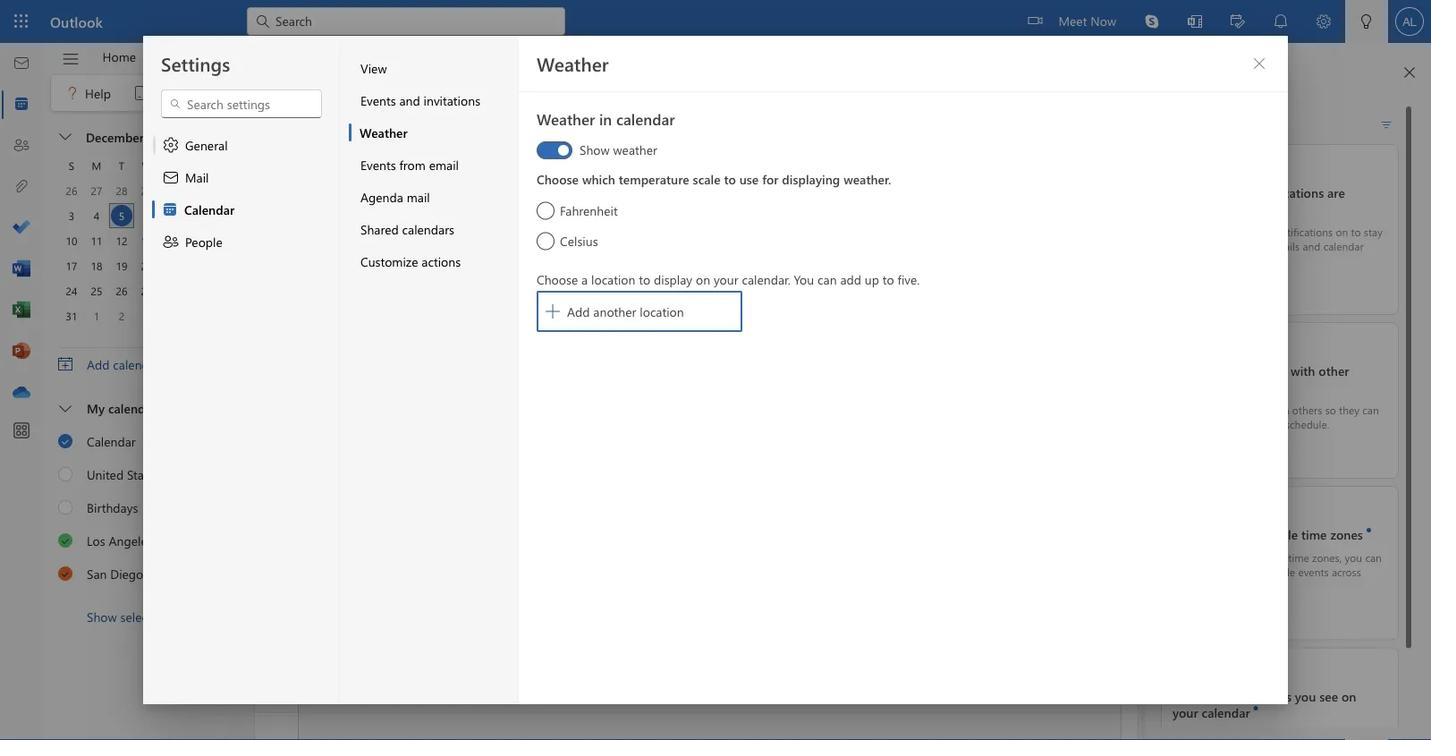 Task type: locate. For each thing, give the bounding box(es) containing it.
1 vertical spatial add
[[87, 356, 110, 372]]

0 horizontal spatial which
[[582, 171, 616, 187]]

0 vertical spatial displaying
[[782, 171, 840, 187]]

0 vertical spatial which
[[582, 171, 616, 187]]

notifications
[[1275, 225, 1333, 239]]

1
[[194, 183, 200, 198], [94, 309, 100, 323]]

24
[[66, 284, 77, 298]]

1 horizontal spatial 1
[[194, 183, 200, 198]]

share up view
[[1173, 362, 1205, 379]]

events left across
[[1299, 564, 1329, 579]]

schedule
[[1254, 564, 1296, 579]]

1 vertical spatial events
[[361, 156, 396, 173]]

18 button
[[86, 255, 107, 276]]

0 vertical spatial 11
[[91, 234, 102, 248]]

 button
[[1346, 0, 1389, 45]]

1 vertical spatial show
[[87, 608, 117, 625]]

2 horizontal spatial calendar
[[1238, 362, 1288, 379]]

28
[[116, 183, 127, 198]]

events inside events from email button
[[361, 156, 396, 173]]

11 left pm
[[261, 689, 273, 703]]

events down the  button
[[361, 156, 396, 173]]

add right 
[[567, 303, 590, 319]]

displaying down track
[[1187, 550, 1235, 564]]

calendars down agenda mail button
[[402, 221, 455, 237]]

weather tab panel
[[519, 36, 1289, 704]]

view
[[164, 48, 190, 65], [361, 60, 387, 76]]

enabled
[[1173, 201, 1219, 217]]

1 horizontal spatial t
[[169, 158, 175, 173]]

events inside events and invitations button
[[361, 92, 396, 108]]

17 button
[[61, 255, 82, 276]]

1 share from the top
[[1173, 362, 1205, 379]]

0 vertical spatial of
[[1208, 239, 1217, 253]]

padres
[[147, 565, 183, 582]]

on right see
[[1342, 688, 1357, 704]]

keep track of multiple time zones by displaying additional time zones, you can make it easier to schedule events across multiple time zones.
[[1173, 526, 1382, 593]]

1 horizontal spatial calendar
[[184, 201, 235, 218]]

1 button down friday element
[[186, 180, 208, 201]]

outlook inside  outlook mobile
[[152, 84, 197, 101]]

application
[[0, 0, 1432, 740]]

30
[[166, 183, 178, 198]]

27 down monday element
[[91, 183, 102, 198]]

help up mobile
[[218, 48, 244, 65]]

1 horizontal spatial which
[[1219, 688, 1252, 704]]

 help
[[64, 84, 111, 102]]

0 vertical spatial show
[[580, 141, 610, 158]]

which for events
[[1219, 688, 1252, 704]]

you
[[1345, 550, 1363, 564], [1296, 688, 1317, 704]]

on right display at the top
[[696, 271, 711, 287]]

calendars for my calendars
[[108, 400, 162, 416]]

which for temperature
[[582, 171, 616, 187]]

now
[[1091, 12, 1117, 29]]

1 vertical spatial events
[[1255, 688, 1292, 704]]

multiple up additional
[[1252, 526, 1299, 543]]

0 vertical spatial 
[[59, 131, 72, 143]]

5
[[119, 208, 125, 223]]

1 down friday element
[[194, 183, 200, 198]]

your inside weather in calendar element
[[714, 271, 739, 287]]

20 button
[[136, 255, 157, 276]]

5 button
[[111, 205, 132, 226]]

december 2023
[[86, 128, 175, 145]]

add right 
[[87, 356, 110, 372]]

view up  outlook mobile
[[164, 48, 190, 65]]

show
[[580, 141, 610, 158], [87, 608, 117, 625]]

1 vertical spatial 11
[[261, 689, 273, 703]]

view button
[[150, 43, 204, 71], [349, 52, 518, 84]]

0 horizontal spatial with
[[1270, 403, 1290, 417]]

1 vertical spatial share
[[1173, 403, 1200, 417]]

cell right 2
[[134, 303, 159, 328]]

calendar.
[[742, 271, 791, 287]]

they
[[1340, 403, 1360, 417]]

6 button
[[136, 205, 157, 226]]

1 horizontal spatial add
[[567, 303, 590, 319]]

1 horizontal spatial 1 button
[[186, 180, 208, 201]]

 button
[[209, 124, 234, 149]]

1 vertical spatial with
[[1270, 403, 1290, 417]]

2 events from the top
[[361, 156, 396, 173]]

additional
[[1238, 550, 1286, 564]]

0 horizontal spatial of
[[1208, 239, 1217, 253]]

1 horizontal spatial 11
[[261, 689, 273, 703]]

add calendar
[[87, 356, 160, 372]]

on left stay
[[1336, 225, 1349, 239]]

tab list containing home
[[89, 43, 258, 71]]

with left other
[[1291, 362, 1316, 379]]

0 horizontal spatial events
[[1255, 688, 1292, 704]]

27 button
[[86, 180, 107, 201], [136, 280, 157, 302]]

0 vertical spatial share
[[1173, 362, 1205, 379]]

and up weather button on the left top
[[400, 92, 420, 108]]

monday element
[[84, 153, 109, 178]]

0 horizontal spatial show
[[87, 608, 117, 625]]

0 vertical spatial can
[[818, 271, 837, 287]]

help inside  help
[[85, 84, 111, 101]]

weather left in at the left
[[537, 108, 595, 129]]

track
[[1205, 526, 1233, 543]]

2 vertical spatial 
[[58, 565, 73, 580]]

0 vertical spatial calendar
[[184, 201, 235, 218]]

1 vertical spatial choose
[[537, 271, 578, 287]]

12 button
[[111, 230, 132, 251]]

to left display at the top
[[639, 271, 651, 287]]

0 horizontal spatial t
[[119, 158, 125, 173]]

five.
[[898, 271, 920, 287]]

which inside choose which events you see on your calendar
[[1219, 688, 1252, 704]]

displaying inside keep track of multiple time zones by displaying additional time zones, you can make it easier to schedule events across multiple time zones.
[[1187, 550, 1235, 564]]

help right 
[[85, 84, 111, 101]]

you
[[794, 271, 814, 287]]

3 button
[[61, 205, 82, 226]]

people
[[1173, 379, 1212, 396]]

agenda
[[361, 188, 403, 205]]

can right across
[[1366, 550, 1382, 564]]

26 up "2" button
[[116, 284, 127, 298]]

you left see
[[1296, 688, 1317, 704]]

view button up events and invitations
[[349, 52, 518, 84]]

weather
[[613, 141, 658, 158]]

sunday element
[[59, 153, 84, 178]]

left-rail-appbar navigation
[[4, 43, 39, 413]]

time right it
[[1215, 579, 1236, 593]]

make
[[1173, 564, 1199, 579]]

 right more apps icon on the left bottom of the page
[[58, 433, 73, 448]]

2  from the top
[[58, 532, 73, 547]]

1 horizontal spatial with
[[1291, 362, 1316, 379]]

1 horizontal spatial 26
[[116, 284, 127, 298]]

cell up 9 button
[[209, 178, 234, 203]]

events left see
[[1255, 688, 1292, 704]]

dialog
[[0, 0, 1432, 740]]

0 vertical spatial 1 button
[[186, 180, 208, 201]]

1 vertical spatial multiple
[[1173, 579, 1212, 593]]

choose which temperature scale to use for displaying weather. option group
[[537, 166, 1271, 253]]

0 vertical spatial choose
[[537, 171, 579, 187]]

calendars for shared calendars
[[402, 221, 455, 237]]

events up the  button
[[361, 92, 396, 108]]

1 vertical spatial and
[[1303, 239, 1321, 253]]

m
[[92, 158, 101, 173]]

to right easier
[[1241, 564, 1251, 579]]

birthdays
[[87, 499, 138, 516]]

0 vertical spatial location
[[592, 271, 636, 287]]

4
[[94, 208, 100, 223]]

29 button
[[136, 180, 157, 201]]

you down zones
[[1345, 550, 1363, 564]]

view button up  outlook mobile
[[150, 43, 204, 71]]

agenda mail button
[[349, 181, 518, 213]]

united states holidays button
[[44, 458, 248, 490]]

weather up in at the left
[[537, 51, 609, 76]]

from
[[400, 156, 426, 173]]

3  from the top
[[58, 565, 73, 580]]

emails
[[1270, 239, 1300, 253]]

1 for right 1 button
[[194, 183, 200, 198]]

27 button down 20 button
[[136, 280, 157, 302]]

to inside keep track of multiple time zones by displaying additional time zones, you can make it easier to schedule events across multiple time zones.
[[1241, 564, 1251, 579]]

show for show weather
[[580, 141, 610, 158]]

to do image
[[13, 219, 30, 237]]

 button
[[380, 125, 409, 154]]

calendars inside button
[[402, 221, 455, 237]]

show inside weather in calendar element
[[580, 141, 610, 158]]

document
[[0, 0, 1432, 740]]

5 cell
[[109, 203, 134, 228]]

26 button down sunday element
[[61, 180, 82, 201]]

0 vertical spatial multiple
[[1252, 526, 1299, 543]]

shared
[[361, 221, 399, 237]]

you inside keep track of multiple time zones by displaying additional time zones, you can make it easier to schedule events across multiple time zones.
[[1345, 550, 1363, 564]]

view up events and invitations
[[361, 60, 387, 76]]

1 t from the left
[[119, 158, 125, 173]]

and inside events and invitations button
[[400, 92, 420, 108]]

region
[[1092, 43, 1432, 740], [1145, 43, 1432, 740]]

16 button
[[211, 230, 233, 251]]

13 button
[[136, 230, 157, 251]]

0 vertical spatial you
[[1345, 550, 1363, 564]]

2  from the top
[[59, 403, 72, 415]]

multiple down by
[[1173, 579, 1212, 593]]

0 vertical spatial events
[[1299, 564, 1329, 579]]

calendar inside weather tab panel
[[616, 108, 675, 129]]

tab list
[[89, 43, 258, 71]]

2 vertical spatial can
[[1366, 550, 1382, 564]]

location down display at the top
[[640, 303, 684, 319]]

w
[[142, 158, 152, 173]]

1 vertical spatial you
[[1296, 688, 1317, 704]]

27 down 20 button
[[141, 284, 153, 298]]

0 horizontal spatial add
[[87, 356, 110, 372]]

show down in at the left
[[580, 141, 610, 158]]

1 horizontal spatial outlook
[[152, 84, 197, 101]]

view
[[1173, 417, 1194, 431]]

weather button
[[349, 116, 518, 149]]

0 horizontal spatial multiple
[[1173, 579, 1212, 593]]

0 horizontal spatial 11
[[91, 234, 102, 248]]

1  from the top
[[59, 131, 72, 143]]

11
[[91, 234, 102, 248], [261, 689, 273, 703]]


[[61, 50, 80, 68]]

calendar up about
[[1238, 362, 1288, 379]]

settings tab list
[[143, 36, 340, 704]]

choose inside choose which events you see on your calendar
[[1173, 688, 1215, 704]]

application containing settings
[[0, 0, 1432, 740]]

0 vertical spatial 
[[58, 433, 73, 448]]

shared calendars
[[361, 221, 455, 237]]

2 vertical spatial time
[[1215, 579, 1236, 593]]

excel image
[[13, 302, 30, 319]]

displaying right for
[[782, 171, 840, 187]]

 left 'my'
[[59, 403, 72, 415]]

choose which events you see on your calendar
[[1173, 688, 1357, 721]]

dialog containing settings
[[0, 0, 1432, 740]]

t inside "tuesday" element
[[119, 158, 125, 173]]

0 vertical spatial events
[[361, 92, 396, 108]]

 for los angeles lakers
[[58, 532, 73, 547]]

2 button
[[111, 305, 132, 327]]

across
[[1332, 564, 1362, 579]]

1  from the top
[[58, 433, 73, 448]]

choose for choose which events you see on your calendar
[[1173, 688, 1215, 704]]

11 pm
[[261, 689, 292, 703]]

1 horizontal spatial displaying
[[1187, 550, 1235, 564]]

2 t from the left
[[169, 158, 175, 173]]

11 inside button
[[91, 234, 102, 248]]

1 horizontal spatial 26 button
[[111, 280, 132, 302]]

0 horizontal spatial 1
[[94, 309, 100, 323]]

0 horizontal spatial help
[[85, 84, 111, 101]]

13
[[141, 234, 153, 248]]


[[546, 304, 560, 319]]

selected
[[120, 608, 166, 625]]

cell down 16
[[209, 253, 234, 278]]

can right they
[[1363, 403, 1380, 417]]

1 button down 25
[[86, 305, 107, 327]]

1 horizontal spatial of
[[1237, 526, 1248, 543]]

and right emails
[[1303, 239, 1321, 253]]

calendar up united
[[87, 433, 136, 449]]

calendar up people
[[184, 201, 235, 218]]

help
[[218, 48, 244, 65], [85, 84, 111, 101]]

on
[[1336, 225, 1349, 239], [1173, 239, 1185, 253], [696, 271, 711, 287], [1342, 688, 1357, 704]]

can inside weather in calendar element
[[818, 271, 837, 287]]

events for events and invitations
[[361, 92, 396, 108]]

11 button
[[86, 230, 107, 251]]

0 vertical spatial help
[[218, 48, 244, 65]]

zones,
[[1313, 550, 1342, 564]]

0 horizontal spatial you
[[1296, 688, 1317, 704]]

events.
[[1173, 253, 1206, 268]]

actions
[[422, 253, 461, 269]]

27 button down monday element
[[86, 180, 107, 201]]

to inside confirm your notifications are enabled turn all your desktop notifications on to stay on top of important emails and calendar events.
[[1352, 225, 1362, 239]]

0 vertical spatial 27 button
[[86, 180, 107, 201]]

1 vertical spatial 
[[59, 403, 72, 415]]

1 horizontal spatial location
[[640, 303, 684, 319]]

0 horizontal spatial calendars
[[108, 400, 162, 416]]

los
[[87, 532, 105, 549]]

1 vertical spatial displaying
[[1187, 550, 1235, 564]]

 button
[[345, 125, 373, 154]]

1 horizontal spatial help
[[218, 48, 244, 65]]

1 vertical spatial 
[[58, 532, 73, 547]]

mail image
[[13, 55, 30, 72]]

0 horizontal spatial and
[[400, 92, 420, 108]]

0 horizontal spatial 1 button
[[86, 305, 107, 327]]

outlook up  in the top left of the page
[[50, 12, 103, 31]]

cell
[[209, 178, 234, 203], [184, 253, 209, 278], [209, 253, 234, 278], [134, 303, 159, 328]]

0 vertical spatial 1
[[194, 183, 200, 198]]

1 vertical spatial calendars
[[108, 400, 162, 416]]

26 down sunday element
[[66, 183, 77, 198]]

on left top on the top
[[1173, 239, 1185, 253]]

1 horizontal spatial 27
[[141, 284, 153, 298]]

to left stay
[[1352, 225, 1362, 239]]

1 down 25
[[94, 309, 100, 323]]

can right you
[[818, 271, 837, 287]]

11 for 11 pm
[[261, 689, 273, 703]]

top
[[1188, 239, 1205, 253]]

 button
[[1246, 49, 1274, 78]]

1 horizontal spatial you
[[1345, 550, 1363, 564]]

of right top on the top
[[1208, 239, 1217, 253]]

0 horizontal spatial view button
[[150, 43, 204, 71]]

0 horizontal spatial displaying
[[782, 171, 840, 187]]

wednesday element
[[134, 153, 159, 178]]

 inside dropdown button
[[59, 131, 72, 143]]

11 up "18"
[[91, 234, 102, 248]]

2 region from the left
[[1145, 43, 1432, 740]]

choose
[[537, 171, 579, 187], [537, 271, 578, 287], [1173, 688, 1215, 704]]

1 horizontal spatial 27 button
[[136, 280, 157, 302]]

1 vertical spatial which
[[1219, 688, 1252, 704]]

1 horizontal spatial show
[[580, 141, 610, 158]]

scale
[[693, 171, 721, 187]]

customize actions button
[[349, 245, 518, 277]]

0 horizontal spatial calendar
[[87, 433, 136, 449]]

t inside 'thursday' element
[[169, 158, 175, 173]]

calendar
[[616, 108, 675, 129], [1324, 239, 1364, 253], [113, 356, 160, 372], [1227, 403, 1267, 417], [1202, 704, 1251, 721]]

others
[[1293, 403, 1323, 417]]

0 vertical spatial and
[[400, 92, 420, 108]]

displaying for for
[[782, 171, 840, 187]]

to left "use"
[[724, 171, 736, 187]]

1 vertical spatial of
[[1237, 526, 1248, 543]]

1 horizontal spatial calendars
[[402, 221, 455, 237]]

1 vertical spatial 1 button
[[86, 305, 107, 327]]

1 vertical spatial help
[[85, 84, 111, 101]]

with left others
[[1270, 403, 1290, 417]]

of right track
[[1237, 526, 1248, 543]]

onedrive image
[[13, 384, 30, 402]]

time up zones,
[[1302, 526, 1328, 543]]

outlook link
[[50, 0, 103, 43]]

weather up the events from email
[[360, 124, 408, 141]]

share down the people
[[1173, 403, 1200, 417]]

 up s
[[59, 131, 72, 143]]

time left zones,
[[1289, 550, 1310, 564]]

1 vertical spatial 27
[[141, 284, 153, 298]]

los angeles lakers
[[87, 532, 191, 549]]

 left san
[[58, 565, 73, 580]]

1 events from the top
[[361, 92, 396, 108]]

saturday element
[[209, 153, 234, 178]]

 left los
[[58, 532, 73, 547]]

t right monday element
[[119, 158, 125, 173]]

displaying inside option group
[[782, 171, 840, 187]]

show left selected
[[87, 608, 117, 625]]

show inside button
[[87, 608, 117, 625]]

calendars right 'my'
[[108, 400, 162, 416]]

cell down 15 button at the left top
[[184, 253, 209, 278]]

settings
[[161, 51, 230, 76]]

0 vertical spatial calendars
[[402, 221, 455, 237]]

1 horizontal spatial events
[[1299, 564, 1329, 579]]

people image
[[13, 137, 30, 155]]

outlook
[[50, 12, 103, 31], [152, 84, 197, 101]]

which inside option group
[[582, 171, 616, 187]]

18
[[91, 259, 102, 273]]

outlook right ""
[[152, 84, 197, 101]]

0 vertical spatial 26 button
[[61, 180, 82, 201]]

t down 
[[169, 158, 175, 173]]

0 vertical spatial add
[[567, 303, 590, 319]]

displaying for by
[[1187, 550, 1235, 564]]

location right a on the left of page
[[592, 271, 636, 287]]

1 vertical spatial can
[[1363, 403, 1380, 417]]

choose for choose a location to display on your calendar. you can add up to five.
[[537, 271, 578, 287]]

26 button up "2" button
[[111, 280, 132, 302]]

list box
[[44, 424, 248, 590]]

0 horizontal spatial outlook
[[50, 12, 103, 31]]

1 vertical spatial outlook
[[152, 84, 197, 101]]

choose inside option group
[[537, 171, 579, 187]]



Task type: describe. For each thing, give the bounding box(es) containing it.
15 button
[[186, 230, 208, 251]]

customize actions
[[361, 253, 461, 269]]

 for calendar
[[58, 433, 73, 448]]

to inside option group
[[724, 171, 736, 187]]

email
[[429, 156, 459, 173]]


[[1029, 13, 1043, 28]]

19
[[116, 259, 127, 273]]

to right up
[[883, 271, 895, 287]]

agenda mail
[[361, 188, 430, 205]]

customize
[[361, 253, 418, 269]]

Search settings search field
[[182, 95, 303, 113]]

confirm your notifications are enabled turn all your desktop notifications on to stay on top of important emails and calendar events.
[[1173, 184, 1383, 268]]

files image
[[13, 178, 30, 196]]

meet
[[1059, 12, 1088, 29]]

show selected button
[[44, 600, 248, 633]]

a
[[582, 271, 588, 287]]


[[131, 84, 148, 102]]

list box containing calendar
[[44, 424, 248, 590]]

share your calendar with other people share your calendar with others so they can view details about your schedule.
[[1173, 362, 1380, 431]]

people
[[185, 233, 223, 250]]


[[1380, 118, 1394, 132]]

7
[[169, 208, 175, 223]]

confirm
[[1173, 184, 1219, 201]]

fahrenheit
[[560, 202, 618, 218]]

up
[[865, 271, 880, 287]]

turn
[[1173, 225, 1194, 239]]

add inside weather in calendar element
[[567, 303, 590, 319]]

calendar inside choose which events you see on your calendar
[[1202, 704, 1251, 721]]

20
[[141, 259, 153, 273]]

calendar inside share your calendar with other people share your calendar with others so they can view details about your schedule.
[[1238, 362, 1288, 379]]

events inside keep track of multiple time zones by displaying additional time zones, you can make it easier to schedule events across multiple time zones.
[[1299, 564, 1329, 579]]

calendar inside share your calendar with other people share your calendar with others so they can view details about your schedule.
[[1227, 403, 1267, 417]]

2023
[[147, 128, 175, 145]]

11 for 11
[[91, 234, 102, 248]]

24 button
[[61, 280, 82, 302]]


[[352, 132, 366, 147]]

friday element
[[184, 153, 209, 178]]

calendar inside confirm your notifications are enabled turn all your desktop notifications on to stay on top of important emails and calendar events.
[[1324, 239, 1364, 253]]

can inside share your calendar with other people share your calendar with others so they can view details about your schedule.
[[1363, 403, 1380, 417]]

events and invitations button
[[349, 84, 518, 116]]

keep
[[1173, 526, 1201, 543]]


[[162, 233, 180, 251]]

9
[[219, 208, 225, 223]]

stay
[[1364, 225, 1383, 239]]

weather.
[[844, 171, 892, 187]]

 button
[[52, 124, 81, 149]]

schedule.
[[1286, 417, 1330, 431]]

san diego padres
[[87, 565, 183, 582]]

weather inside weather button
[[360, 124, 408, 141]]

your inside choose which events you see on your calendar
[[1173, 704, 1199, 721]]

1 vertical spatial 26
[[116, 284, 127, 298]]

about
[[1231, 417, 1259, 431]]

you inside choose which events you see on your calendar
[[1296, 688, 1317, 704]]

add
[[841, 271, 862, 287]]

more apps image
[[13, 422, 30, 440]]

zones
[[1331, 526, 1364, 543]]

weather in calendar
[[537, 108, 675, 129]]

mail
[[185, 169, 209, 185]]

powerpoint image
[[13, 343, 30, 361]]

0 vertical spatial 27
[[91, 183, 102, 198]]

of inside confirm your notifications are enabled turn all your desktop notifications on to stay on top of important emails and calendar events.
[[1208, 239, 1217, 253]]

show for show selected
[[87, 608, 117, 625]]

events from email button
[[349, 149, 518, 181]]

settings heading
[[161, 51, 230, 76]]

san
[[87, 565, 107, 582]]

0 vertical spatial with
[[1291, 362, 1316, 379]]

 for san diego padres
[[58, 565, 73, 580]]

birthdays button
[[44, 491, 248, 523]]

document containing settings
[[0, 0, 1432, 740]]

outlook banner
[[0, 0, 1432, 45]]

19 button
[[111, 255, 132, 276]]

tuesday element
[[109, 153, 134, 178]]

can inside keep track of multiple time zones by displaying additional time zones, you can make it easier to schedule events across multiple time zones.
[[1366, 550, 1382, 564]]

and inside confirm your notifications are enabled turn all your desktop notifications on to stay on top of important emails and calendar events.
[[1303, 239, 1321, 253]]

invitations
[[424, 92, 481, 108]]

calendar inside list box
[[87, 433, 136, 449]]

events inside choose which events you see on your calendar
[[1255, 688, 1292, 704]]

by
[[1173, 550, 1184, 564]]

temperature
[[619, 171, 690, 187]]

14
[[166, 234, 178, 248]]

help inside button
[[218, 48, 244, 65]]

my
[[87, 400, 105, 416]]

0 horizontal spatial 26 button
[[61, 180, 82, 201]]

0 vertical spatial time
[[1302, 526, 1328, 543]]

1 vertical spatial 26 button
[[111, 280, 132, 302]]

desktop
[[1234, 225, 1272, 239]]

see
[[1320, 688, 1339, 704]]

calendar image
[[13, 96, 30, 114]]

on inside choose which events you see on your calendar
[[1342, 688, 1357, 704]]

31 button
[[61, 305, 82, 327]]

1 vertical spatial location
[[640, 303, 684, 319]]

 button
[[184, 124, 209, 149]]

thursday element
[[159, 153, 184, 178]]

in
[[599, 108, 612, 129]]

t for 'thursday' element
[[169, 158, 175, 173]]


[[162, 168, 180, 186]]

weather for weather in calendar
[[537, 108, 595, 129]]

details
[[1197, 417, 1228, 431]]

on inside weather in calendar element
[[696, 271, 711, 287]]

10 button
[[61, 230, 82, 251]]

10
[[66, 234, 77, 248]]

calendar inside settings tab list
[[184, 201, 235, 218]]

8
[[194, 208, 200, 223]]


[[191, 132, 202, 142]]


[[1360, 14, 1374, 29]]

zones.
[[1239, 579, 1269, 593]]

of inside keep track of multiple time zones by displaying additional time zones, you can make it easier to schedule events across multiple time zones.
[[1237, 526, 1248, 543]]

choose for choose which temperature scale to use for displaying weather.
[[537, 171, 579, 187]]

notifications
[[1252, 184, 1325, 201]]

events from email
[[361, 156, 459, 173]]

1 vertical spatial time
[[1289, 550, 1310, 564]]

25
[[91, 284, 102, 298]]

1 horizontal spatial view
[[361, 60, 387, 76]]

easier
[[1211, 564, 1238, 579]]

weather heading
[[537, 51, 609, 76]]

home
[[102, 48, 136, 65]]

0 horizontal spatial view
[[164, 48, 190, 65]]

0 horizontal spatial location
[[592, 271, 636, 287]]

1 for the bottommost 1 button
[[94, 309, 100, 323]]

use
[[740, 171, 759, 187]]

2 share from the top
[[1173, 403, 1200, 417]]

so
[[1326, 403, 1337, 417]]

all
[[1197, 225, 1207, 239]]

help group
[[55, 75, 249, 107]]

17
[[66, 259, 77, 273]]

1 region from the left
[[1092, 43, 1432, 740]]

weather for weather heading
[[537, 51, 609, 76]]

show selected
[[87, 608, 166, 625]]

weather in calendar element
[[537, 141, 1271, 336]]


[[161, 200, 179, 218]]

15
[[191, 234, 203, 248]]

0 horizontal spatial 26
[[66, 183, 77, 198]]

word image
[[13, 260, 30, 278]]

outlook inside banner
[[50, 12, 103, 31]]

1 horizontal spatial view button
[[349, 52, 518, 84]]

t for "tuesday" element
[[119, 158, 125, 173]]

united states holidays
[[87, 466, 209, 483]]

events for events from email
[[361, 156, 396, 173]]



Task type: vqa. For each thing, say whether or not it's contained in the screenshot.
tree
no



